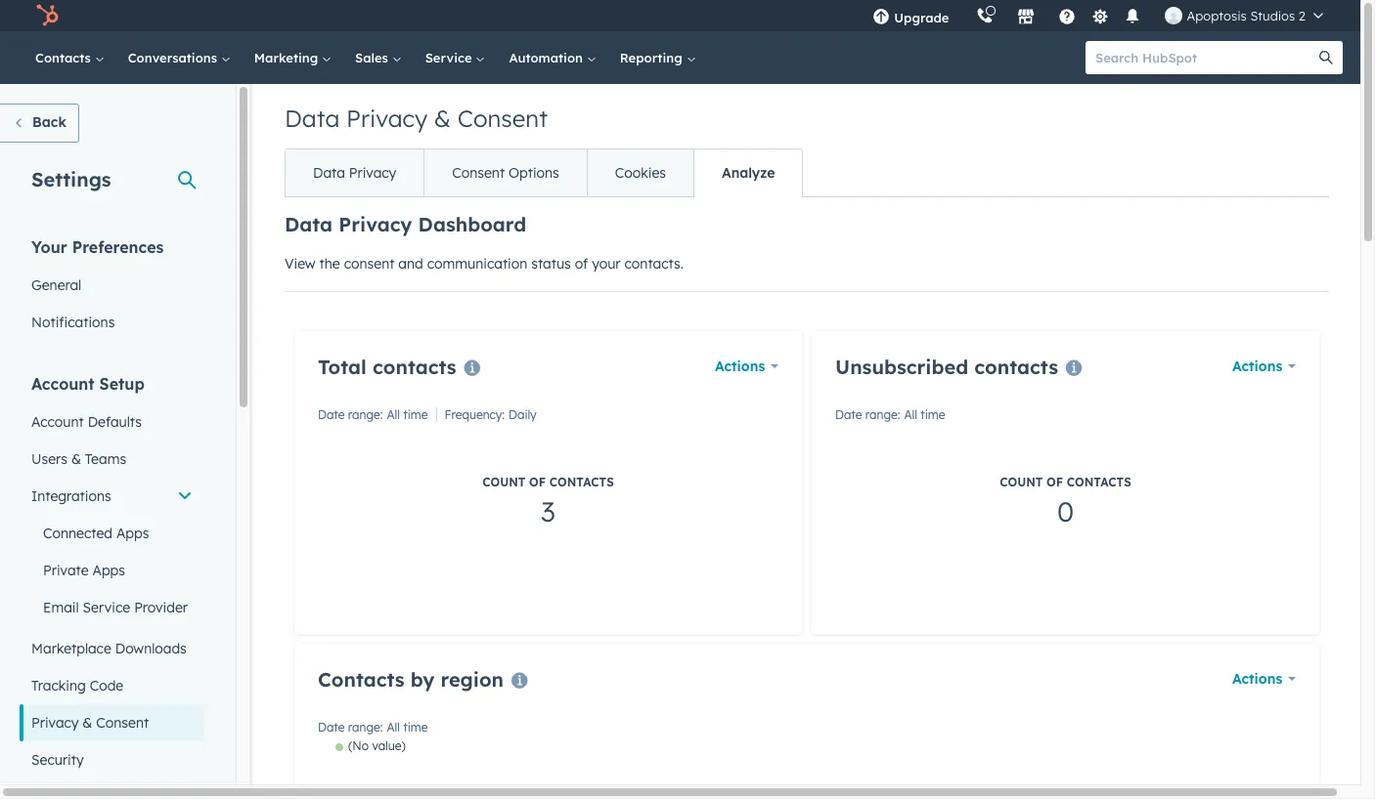Task type: describe. For each thing, give the bounding box(es) containing it.
1 horizontal spatial of
[[575, 255, 588, 273]]

unsubscribed
[[835, 355, 968, 379]]

& for consent
[[82, 715, 92, 732]]

studios
[[1250, 8, 1295, 23]]

users & teams link
[[20, 441, 204, 478]]

downloads
[[115, 641, 187, 658]]

contacts link
[[23, 31, 116, 84]]

communication
[[427, 255, 527, 273]]

frequency:
[[445, 408, 505, 422]]

upgrade image
[[873, 9, 890, 26]]

time for 0
[[921, 408, 945, 422]]

and
[[398, 255, 423, 273]]

cookies link
[[587, 150, 693, 197]]

date range: all time for 0
[[835, 408, 945, 422]]

account defaults link
[[20, 404, 204, 441]]

integrations button
[[20, 478, 204, 515]]

privacy for data privacy & consent
[[346, 104, 427, 133]]

setup
[[99, 375, 145, 394]]

sales
[[355, 50, 392, 66]]

interactive chart image
[[318, 739, 1296, 800]]

account for account defaults
[[31, 414, 84, 431]]

upgrade
[[894, 10, 949, 25]]

contacts by region
[[318, 668, 504, 692]]

by
[[410, 668, 435, 692]]

data privacy
[[313, 164, 396, 182]]

marketing link
[[242, 31, 343, 84]]

data privacy link
[[286, 150, 424, 197]]

all for 0
[[904, 408, 917, 422]]

apps for connected apps
[[116, 525, 149, 543]]

automation link
[[497, 31, 608, 84]]

notifications link
[[20, 304, 204, 341]]

private
[[43, 562, 89, 580]]

of for 3
[[529, 475, 546, 490]]

consent options link
[[424, 150, 587, 197]]

count for 3
[[482, 475, 526, 490]]

contacts.
[[624, 255, 684, 273]]

email
[[43, 599, 79, 617]]

preferences
[[72, 238, 164, 257]]

date for 0
[[835, 408, 862, 422]]

general link
[[20, 267, 204, 304]]

the
[[319, 255, 340, 273]]

account for account setup
[[31, 375, 94, 394]]

connected
[[43, 525, 112, 543]]

count of contacts 0
[[1000, 475, 1131, 529]]

data for data privacy & consent
[[285, 104, 340, 133]]

calling icon image
[[976, 8, 994, 25]]

navigation containing data privacy
[[285, 149, 803, 198]]

apoptosis studios 2
[[1187, 8, 1306, 23]]

tracking code
[[31, 678, 123, 695]]

& for teams
[[71, 451, 81, 468]]

analyze
[[722, 164, 775, 182]]

settings image
[[1091, 8, 1109, 26]]

tara schultz image
[[1165, 7, 1183, 24]]

help button
[[1051, 0, 1084, 31]]

security
[[31, 752, 84, 770]]

back link
[[0, 104, 79, 143]]

marketplace downloads link
[[20, 631, 204, 668]]

actions button for 3
[[715, 353, 778, 380]]

of for 0
[[1047, 475, 1063, 490]]

your
[[592, 255, 621, 273]]

range: for daily
[[348, 408, 383, 422]]

reporting link
[[608, 31, 708, 84]]

notifications
[[31, 314, 115, 332]]

back
[[32, 113, 66, 131]]

consent inside 'link'
[[96, 715, 149, 732]]

count for 0
[[1000, 475, 1043, 490]]

marketplace
[[31, 641, 111, 658]]

actions button for 0
[[1232, 353, 1296, 380]]

range: down contacts by region
[[348, 721, 383, 735]]

Search HubSpot search field
[[1086, 41, 1325, 74]]

account setup
[[31, 375, 145, 394]]

date range: all time for daily
[[318, 408, 428, 422]]

actions for 0
[[1232, 358, 1282, 376]]

settings
[[31, 167, 111, 192]]

email service provider
[[43, 599, 188, 617]]

settings link
[[1088, 5, 1112, 26]]

reporting
[[620, 50, 686, 66]]

teams
[[85, 451, 126, 468]]

date down contacts by region
[[318, 721, 345, 735]]

users & teams
[[31, 451, 126, 468]]

apps for private apps
[[92, 562, 125, 580]]

menu containing apoptosis studios 2
[[859, 0, 1337, 31]]

analyze link
[[693, 150, 802, 197]]

0 vertical spatial consent
[[457, 104, 548, 133]]

data privacy dashboard
[[285, 212, 526, 237]]

time for daily
[[403, 408, 428, 422]]

options
[[509, 164, 559, 182]]

consent options
[[452, 164, 559, 182]]

security link
[[20, 742, 204, 779]]



Task type: locate. For each thing, give the bounding box(es) containing it.
2 vertical spatial data
[[285, 212, 333, 237]]

unsubscribed contacts
[[835, 355, 1058, 379]]

0 vertical spatial service
[[425, 50, 476, 66]]

actions for 3
[[715, 358, 765, 376]]

privacy
[[346, 104, 427, 133], [349, 164, 396, 182], [339, 212, 412, 237], [31, 715, 79, 732]]

data privacy & consent
[[285, 104, 548, 133]]

time down the unsubscribed contacts
[[921, 408, 945, 422]]

1 vertical spatial apps
[[92, 562, 125, 580]]

tracking
[[31, 678, 86, 695]]

search button
[[1309, 41, 1343, 74]]

privacy up security
[[31, 715, 79, 732]]

account
[[31, 375, 94, 394], [31, 414, 84, 431]]

consent
[[457, 104, 548, 133], [452, 164, 505, 182], [96, 715, 149, 732]]

general
[[31, 277, 81, 294]]

0 horizontal spatial contacts
[[373, 355, 456, 379]]

2 count from the left
[[1000, 475, 1043, 490]]

data up view
[[285, 212, 333, 237]]

your preferences
[[31, 238, 164, 257]]

1 vertical spatial consent
[[452, 164, 505, 182]]

connected apps
[[43, 525, 149, 543]]

consent
[[344, 255, 395, 273]]

0
[[1057, 495, 1074, 529]]

privacy for data privacy
[[349, 164, 396, 182]]

0 vertical spatial apps
[[116, 525, 149, 543]]

3
[[541, 495, 555, 529]]

1 contacts from the left
[[373, 355, 456, 379]]

0 vertical spatial account
[[31, 375, 94, 394]]

1 vertical spatial account
[[31, 414, 84, 431]]

2 vertical spatial &
[[82, 715, 92, 732]]

cookies
[[615, 164, 666, 182]]

service
[[425, 50, 476, 66], [83, 599, 130, 617]]

apps down integrations button
[[116, 525, 149, 543]]

consent up dashboard
[[452, 164, 505, 182]]

service inside account setup element
[[83, 599, 130, 617]]

1 horizontal spatial &
[[82, 715, 92, 732]]

date range: all time down unsubscribed
[[835, 408, 945, 422]]

dashboard
[[418, 212, 526, 237]]

marketplace downloads
[[31, 641, 187, 658]]

menu item
[[963, 0, 967, 31]]

apps
[[116, 525, 149, 543], [92, 562, 125, 580]]

help image
[[1059, 9, 1076, 26]]

calling icon button
[[969, 3, 1002, 28]]

region
[[441, 668, 504, 692]]

of inside count of contacts 0
[[1047, 475, 1063, 490]]

2 contacts from the left
[[974, 355, 1058, 379]]

conversations
[[128, 50, 221, 66]]

search image
[[1319, 51, 1333, 65]]

contacts up 0
[[1067, 475, 1131, 490]]

count of contacts 3
[[482, 475, 614, 529]]

privacy inside 'link'
[[31, 715, 79, 732]]

account setup element
[[20, 374, 204, 779]]

code
[[90, 678, 123, 695]]

hubspot image
[[35, 4, 59, 27]]

date down unsubscribed
[[835, 408, 862, 422]]

defaults
[[88, 414, 142, 431]]

date range: all time down contacts by region
[[318, 721, 428, 735]]

1 horizontal spatial contacts
[[974, 355, 1058, 379]]

privacy & consent
[[31, 715, 149, 732]]

of left your
[[575, 255, 588, 273]]

navigation
[[285, 149, 803, 198]]

0 vertical spatial data
[[285, 104, 340, 133]]

marketplaces button
[[1006, 0, 1047, 31]]

count
[[482, 475, 526, 490], [1000, 475, 1043, 490]]

contacts inside count of contacts 0
[[1067, 475, 1131, 490]]

account up the users
[[31, 414, 84, 431]]

your preferences element
[[20, 237, 204, 341]]

notifications image
[[1124, 9, 1142, 26]]

data inside navigation
[[313, 164, 345, 182]]

data for data privacy dashboard
[[285, 212, 333, 237]]

range: down unsubscribed
[[865, 408, 900, 422]]

account defaults
[[31, 414, 142, 431]]

1 account from the top
[[31, 375, 94, 394]]

of up 0
[[1047, 475, 1063, 490]]

of up 3
[[529, 475, 546, 490]]

contacts inside count of contacts 3
[[549, 475, 614, 490]]

2 horizontal spatial of
[[1047, 475, 1063, 490]]

all down total contacts
[[387, 408, 400, 422]]

email service provider link
[[20, 590, 204, 627]]

frequency: daily
[[445, 408, 537, 422]]

service link
[[413, 31, 497, 84]]

date range: all time down total contacts
[[318, 408, 428, 422]]

date
[[318, 408, 345, 422], [835, 408, 862, 422], [318, 721, 345, 735]]

private apps
[[43, 562, 125, 580]]

data
[[285, 104, 340, 133], [313, 164, 345, 182], [285, 212, 333, 237]]

provider
[[134, 599, 188, 617]]

0 horizontal spatial of
[[529, 475, 546, 490]]

1 vertical spatial &
[[71, 451, 81, 468]]

integrations
[[31, 488, 111, 506]]

count inside count of contacts 0
[[1000, 475, 1043, 490]]

privacy & consent link
[[20, 705, 204, 742]]

actions
[[715, 358, 765, 376], [1232, 358, 1282, 376], [1232, 671, 1282, 688]]

conversations link
[[116, 31, 242, 84]]

0 horizontal spatial &
[[71, 451, 81, 468]]

2 horizontal spatial &
[[434, 104, 451, 133]]

view the consent and communication status of your contacts.
[[285, 255, 684, 273]]

privacy up consent on the left of page
[[339, 212, 412, 237]]

date for daily
[[318, 408, 345, 422]]

data up the the
[[313, 164, 345, 182]]

0 vertical spatial &
[[434, 104, 451, 133]]

contacts up 3
[[549, 475, 614, 490]]

contacts down hubspot link
[[35, 50, 95, 66]]

status
[[531, 255, 571, 273]]

0 horizontal spatial service
[[83, 599, 130, 617]]

0 horizontal spatial count
[[482, 475, 526, 490]]

connected apps link
[[20, 515, 204, 553]]

private apps link
[[20, 553, 204, 590]]

notifications button
[[1116, 0, 1150, 31]]

privacy down sales link in the left top of the page
[[346, 104, 427, 133]]

& right the users
[[71, 451, 81, 468]]

1 vertical spatial service
[[83, 599, 130, 617]]

consent up consent options link
[[457, 104, 548, 133]]

of inside count of contacts 3
[[529, 475, 546, 490]]

privacy for data privacy dashboard
[[339, 212, 412, 237]]

& inside 'link'
[[82, 715, 92, 732]]

total
[[318, 355, 367, 379]]

total contacts
[[318, 355, 456, 379]]

view
[[285, 255, 316, 273]]

service up data privacy & consent
[[425, 50, 476, 66]]

all down unsubscribed
[[904, 408, 917, 422]]

data down marketing link
[[285, 104, 340, 133]]

time
[[403, 408, 428, 422], [921, 408, 945, 422], [403, 721, 428, 735]]

date down total
[[318, 408, 345, 422]]

apoptosis studios 2 button
[[1153, 0, 1335, 31]]

2 account from the top
[[31, 414, 84, 431]]

contacts
[[35, 50, 95, 66], [549, 475, 614, 490], [1067, 475, 1131, 490], [318, 668, 404, 692]]

& down tracking code
[[82, 715, 92, 732]]

marketplaces image
[[1018, 9, 1035, 26]]

range: for 0
[[865, 408, 900, 422]]

menu
[[859, 0, 1337, 31]]

1 count from the left
[[482, 475, 526, 490]]

& down the service link
[[434, 104, 451, 133]]

contacts
[[373, 355, 456, 379], [974, 355, 1058, 379]]

all for daily
[[387, 408, 400, 422]]

count inside count of contacts 3
[[482, 475, 526, 490]]

hubspot link
[[23, 4, 73, 27]]

all down contacts by region
[[387, 721, 400, 735]]

users
[[31, 451, 67, 468]]

1 vertical spatial data
[[313, 164, 345, 182]]

consent inside navigation
[[452, 164, 505, 182]]

1 horizontal spatial service
[[425, 50, 476, 66]]

data for data privacy
[[313, 164, 345, 182]]

apoptosis
[[1187, 8, 1247, 23]]

2 vertical spatial consent
[[96, 715, 149, 732]]

time down contacts by region
[[403, 721, 428, 735]]

apps up email service provider link
[[92, 562, 125, 580]]

marketing
[[254, 50, 322, 66]]

service down private apps link
[[83, 599, 130, 617]]

&
[[434, 104, 451, 133], [71, 451, 81, 468], [82, 715, 92, 732]]

daily
[[509, 408, 537, 422]]

tracking code link
[[20, 668, 204, 705]]

privacy up data privacy dashboard
[[349, 164, 396, 182]]

consent down tracking code 'link'
[[96, 715, 149, 732]]

of
[[575, 255, 588, 273], [529, 475, 546, 490], [1047, 475, 1063, 490]]

contacts for 3
[[373, 355, 456, 379]]

range:
[[348, 408, 383, 422], [865, 408, 900, 422], [348, 721, 383, 735]]

contacts for 0
[[974, 355, 1058, 379]]

2
[[1299, 8, 1306, 23]]

time down total contacts
[[403, 408, 428, 422]]

account up "account defaults"
[[31, 375, 94, 394]]

range: down total contacts
[[348, 408, 383, 422]]

automation
[[509, 50, 587, 66]]

contacts left "by"
[[318, 668, 404, 692]]

your
[[31, 238, 67, 257]]

sales link
[[343, 31, 413, 84]]

1 horizontal spatial count
[[1000, 475, 1043, 490]]



Task type: vqa. For each thing, say whether or not it's contained in the screenshot.
dialog
no



